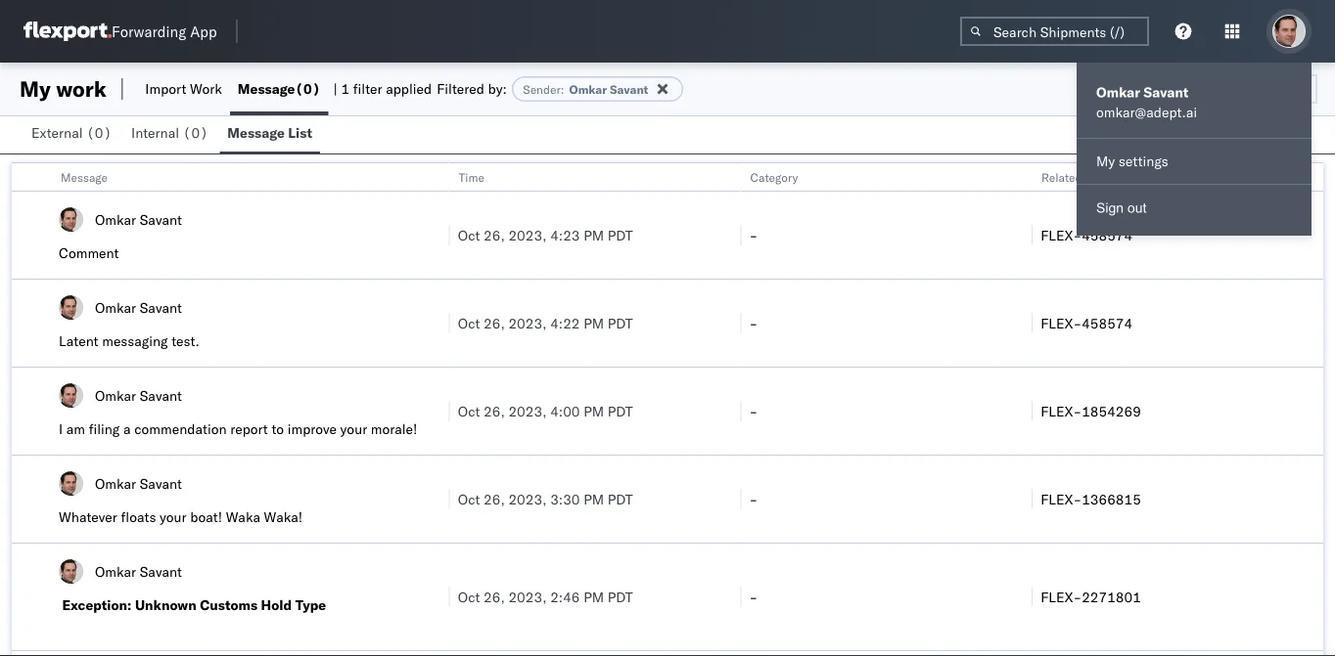 Task type: vqa. For each thing, say whether or not it's contained in the screenshot.
Import Work button
yes



Task type: describe. For each thing, give the bounding box(es) containing it.
a
[[123, 421, 131, 438]]

omkar savant for i
[[95, 387, 182, 404]]

work for related
[[1085, 170, 1111, 185]]

omkar right :
[[569, 82, 607, 96]]

item/shipment
[[1114, 170, 1194, 185]]

my settings
[[1096, 153, 1168, 170]]

message for list
[[227, 124, 285, 141]]

savant for oct 26, 2023, 2:46 pm pdt
[[140, 563, 182, 580]]

waka
[[226, 509, 260, 526]]

oct for oct 26, 2023, 3:30 pm pdt
[[458, 491, 480, 508]]

settings
[[1119, 153, 1168, 170]]

oct 26, 2023, 3:30 pm pdt
[[458, 491, 633, 508]]

forwarding
[[112, 22, 186, 41]]

resize handle column header for time
[[717, 163, 740, 657]]

omkar for oct 26, 2023, 4:23 pm pdt
[[95, 211, 136, 228]]

savant for oct 26, 2023, 4:22 pm pdt
[[140, 299, 182, 316]]

am
[[66, 421, 85, 438]]

internal (0) button
[[123, 115, 220, 154]]

26, for oct 26, 2023, 2:46 pm pdt
[[484, 589, 505, 606]]

oct for oct 26, 2023, 4:00 pm pdt
[[458, 403, 480, 420]]

flex- 1366815
[[1041, 491, 1141, 508]]

work
[[190, 80, 222, 97]]

4:23
[[550, 227, 580, 244]]

test.
[[171, 333, 199, 350]]

pdt for oct 26, 2023, 4:22 pm pdt
[[608, 315, 633, 332]]

external (0)
[[31, 124, 112, 141]]

0 horizontal spatial your
[[160, 509, 187, 526]]

my settings link
[[1077, 143, 1312, 180]]

improve
[[288, 421, 337, 438]]

458574 for oct 26, 2023, 4:23 pm pdt
[[1082, 227, 1133, 244]]

oct for oct 26, 2023, 4:23 pm pdt
[[458, 227, 480, 244]]

(0) for internal (0)
[[183, 124, 208, 141]]

savant right :
[[610, 82, 648, 96]]

filter
[[353, 80, 382, 97]]

26, for oct 26, 2023, 4:00 pm pdt
[[484, 403, 505, 420]]

internal (0)
[[131, 124, 208, 141]]

omkar savant omkar@adept.ai
[[1096, 84, 1197, 121]]

2:46
[[550, 589, 580, 606]]

omkar savant for whatever
[[95, 475, 182, 492]]

resize handle column header for related work item/shipment
[[1300, 163, 1323, 657]]

hold
[[261, 597, 292, 614]]

import work button
[[137, 63, 230, 115]]

1 horizontal spatial your
[[340, 421, 367, 438]]

- for oct 26, 2023, 3:30 pm pdt
[[749, 491, 758, 508]]

import
[[145, 80, 186, 97]]

omkar savant for latent
[[95, 299, 182, 316]]

internal
[[131, 124, 179, 141]]

my for my work
[[20, 75, 51, 102]]

sign out button
[[1077, 189, 1312, 228]]

flex- for oct 26, 2023, 4:23 pm pdt
[[1041, 227, 1082, 244]]

message list
[[227, 124, 312, 141]]

oct 26, 2023, 4:22 pm pdt
[[458, 315, 633, 332]]

flex- 1854269
[[1041, 403, 1141, 420]]

3:30
[[550, 491, 580, 508]]

to
[[272, 421, 284, 438]]

omkar for oct 26, 2023, 4:00 pm pdt
[[95, 387, 136, 404]]

waka!
[[264, 509, 303, 526]]

4:22
[[550, 315, 580, 332]]

out
[[1127, 201, 1147, 216]]

by:
[[488, 80, 507, 97]]

message list button
[[220, 115, 320, 154]]

message (0)
[[238, 80, 321, 97]]

floats
[[121, 509, 156, 526]]

pdt for oct 26, 2023, 4:23 pm pdt
[[608, 227, 633, 244]]

2023, for 4:23
[[508, 227, 547, 244]]

2023, for 4:22
[[508, 315, 547, 332]]

i
[[59, 421, 63, 438]]

|
[[333, 80, 337, 97]]

- for oct 26, 2023, 4:23 pm pdt
[[749, 227, 758, 244]]

latent messaging test.
[[59, 333, 199, 350]]

work for my
[[56, 75, 107, 102]]

- for oct 26, 2023, 4:22 pm pdt
[[749, 315, 758, 332]]

26, for oct 26, 2023, 3:30 pm pdt
[[484, 491, 505, 508]]

omkar for oct 26, 2023, 3:30 pm pdt
[[95, 475, 136, 492]]

forwarding app link
[[23, 22, 217, 41]]

morale!
[[371, 421, 417, 438]]

omkar savant for exception:
[[95, 563, 182, 580]]

messaging
[[102, 333, 168, 350]]

filtered
[[437, 80, 484, 97]]

customs
[[200, 597, 258, 614]]

sender : omkar savant
[[523, 82, 648, 96]]



Task type: locate. For each thing, give the bounding box(es) containing it.
oct left 3:30
[[458, 491, 480, 508]]

exception: unknown customs hold type
[[62, 597, 326, 614]]

458574 for oct 26, 2023, 4:22 pm pdt
[[1082, 315, 1133, 332]]

2023, left 4:00
[[508, 403, 547, 420]]

5 pm from the top
[[584, 589, 604, 606]]

2 omkar savant from the top
[[95, 299, 182, 316]]

commendation
[[134, 421, 227, 438]]

omkar for oct 26, 2023, 2:46 pm pdt
[[95, 563, 136, 580]]

flex- 2271801
[[1041, 589, 1141, 606]]

(0) right the internal
[[183, 124, 208, 141]]

26, left 4:22
[[484, 315, 505, 332]]

26, left 4:00
[[484, 403, 505, 420]]

4 pm from the top
[[584, 491, 604, 508]]

pm for 4:23
[[584, 227, 604, 244]]

1 flex- from the top
[[1041, 227, 1082, 244]]

1 vertical spatial work
[[1085, 170, 1111, 185]]

savant
[[610, 82, 648, 96], [1144, 84, 1189, 101], [140, 211, 182, 228], [140, 299, 182, 316], [140, 387, 182, 404], [140, 475, 182, 492], [140, 563, 182, 580]]

2023, left 4:22
[[508, 315, 547, 332]]

flex-
[[1041, 227, 1082, 244], [1041, 315, 1082, 332], [1041, 403, 1082, 420], [1041, 491, 1082, 508], [1041, 589, 1082, 606]]

1 oct from the top
[[458, 227, 480, 244]]

1
[[341, 80, 350, 97]]

2 26, from the top
[[484, 315, 505, 332]]

3 pm from the top
[[584, 403, 604, 420]]

pdt
[[608, 227, 633, 244], [608, 315, 633, 332], [608, 403, 633, 420], [608, 491, 633, 508], [608, 589, 633, 606]]

flex- for oct 26, 2023, 3:30 pm pdt
[[1041, 491, 1082, 508]]

flex- 458574 up flex- 1854269
[[1041, 315, 1133, 332]]

savant down internal (0) button
[[140, 211, 182, 228]]

pm right 3:30
[[584, 491, 604, 508]]

458574
[[1082, 227, 1133, 244], [1082, 315, 1133, 332]]

0 vertical spatial 458574
[[1082, 227, 1133, 244]]

1 resize handle column header from the left
[[425, 163, 449, 657]]

1 omkar savant from the top
[[95, 211, 182, 228]]

pm for 3:30
[[584, 491, 604, 508]]

omkar savant up comment
[[95, 211, 182, 228]]

1 vertical spatial flex- 458574
[[1041, 315, 1133, 332]]

flex- 458574 for oct 26, 2023, 4:22 pm pdt
[[1041, 315, 1133, 332]]

2023, for 4:00
[[508, 403, 547, 420]]

message
[[238, 80, 295, 97], [227, 124, 285, 141], [61, 170, 108, 185]]

savant for oct 26, 2023, 4:00 pm pdt
[[140, 387, 182, 404]]

your left morale!
[[340, 421, 367, 438]]

omkar savant up 'unknown'
[[95, 563, 182, 580]]

external (0) button
[[23, 115, 123, 154]]

1 458574 from the top
[[1082, 227, 1133, 244]]

flex- 458574 down sign
[[1041, 227, 1133, 244]]

:
[[561, 82, 564, 96]]

list
[[288, 124, 312, 141]]

message left list
[[227, 124, 285, 141]]

26, for oct 26, 2023, 4:22 pm pdt
[[484, 315, 505, 332]]

1 - from the top
[[749, 227, 758, 244]]

my for my settings
[[1096, 153, 1115, 170]]

oct for oct 26, 2023, 4:22 pm pdt
[[458, 315, 480, 332]]

4:00
[[550, 403, 580, 420]]

1 pm from the top
[[584, 227, 604, 244]]

5 flex- from the top
[[1041, 589, 1082, 606]]

oct left 2:46
[[458, 589, 480, 606]]

oct 26, 2023, 4:00 pm pdt
[[458, 403, 633, 420]]

related
[[1042, 170, 1082, 185]]

1366815
[[1082, 491, 1141, 508]]

savant up omkar@adept.ai
[[1144, 84, 1189, 101]]

whatever
[[59, 509, 117, 526]]

3 oct from the top
[[458, 403, 480, 420]]

pm right 4:00
[[584, 403, 604, 420]]

1 vertical spatial message
[[227, 124, 285, 141]]

3 - from the top
[[749, 403, 758, 420]]

pdt right 4:22
[[608, 315, 633, 332]]

i am filing a commendation report to improve your morale!
[[59, 421, 417, 438]]

my work
[[20, 75, 107, 102]]

pm for 4:00
[[584, 403, 604, 420]]

3 2023, from the top
[[508, 403, 547, 420]]

4 26, from the top
[[484, 491, 505, 508]]

26,
[[484, 227, 505, 244], [484, 315, 505, 332], [484, 403, 505, 420], [484, 491, 505, 508], [484, 589, 505, 606]]

comment
[[59, 245, 119, 262]]

omkar
[[569, 82, 607, 96], [1096, 84, 1140, 101], [95, 211, 136, 228], [95, 299, 136, 316], [95, 387, 136, 404], [95, 475, 136, 492], [95, 563, 136, 580]]

- for oct 26, 2023, 2:46 pm pdt
[[749, 589, 758, 606]]

2023, left 4:23
[[508, 227, 547, 244]]

omkar inside omkar savant omkar@adept.ai
[[1096, 84, 1140, 101]]

pdt right 4:00
[[608, 403, 633, 420]]

pdt for oct 26, 2023, 3:30 pm pdt
[[608, 491, 633, 508]]

resize handle column header
[[425, 163, 449, 657], [717, 163, 740, 657], [1008, 163, 1032, 657], [1300, 163, 1323, 657]]

3 omkar savant from the top
[[95, 387, 182, 404]]

2023,
[[508, 227, 547, 244], [508, 315, 547, 332], [508, 403, 547, 420], [508, 491, 547, 508], [508, 589, 547, 606]]

time
[[459, 170, 485, 185]]

- for oct 26, 2023, 4:00 pm pdt
[[749, 403, 758, 420]]

26, for oct 26, 2023, 4:23 pm pdt
[[484, 227, 505, 244]]

0 vertical spatial flex- 458574
[[1041, 227, 1133, 244]]

savant for oct 26, 2023, 3:30 pm pdt
[[140, 475, 182, 492]]

458574 up 1854269
[[1082, 315, 1133, 332]]

flex- 458574
[[1041, 227, 1133, 244], [1041, 315, 1133, 332]]

4 2023, from the top
[[508, 491, 547, 508]]

2 458574 from the top
[[1082, 315, 1133, 332]]

oct
[[458, 227, 480, 244], [458, 315, 480, 332], [458, 403, 480, 420], [458, 491, 480, 508], [458, 589, 480, 606]]

pdt right 4:23
[[608, 227, 633, 244]]

app
[[190, 22, 217, 41]]

2 - from the top
[[749, 315, 758, 332]]

pdt right 2:46
[[608, 589, 633, 606]]

26, left 3:30
[[484, 491, 505, 508]]

1854269
[[1082, 403, 1141, 420]]

pdt for oct 26, 2023, 2:46 pm pdt
[[608, 589, 633, 606]]

2023, left 2:46
[[508, 589, 547, 606]]

1 vertical spatial 458574
[[1082, 315, 1133, 332]]

omkar savant for comment
[[95, 211, 182, 228]]

omkar up exception:
[[95, 563, 136, 580]]

3 resize handle column header from the left
[[1008, 163, 1032, 657]]

3 26, from the top
[[484, 403, 505, 420]]

pm right 4:22
[[584, 315, 604, 332]]

3 pdt from the top
[[608, 403, 633, 420]]

flex- for oct 26, 2023, 4:22 pm pdt
[[1041, 315, 1082, 332]]

flex- for oct 26, 2023, 4:00 pm pdt
[[1041, 403, 1082, 420]]

2023, left 3:30
[[508, 491, 547, 508]]

2 flex- 458574 from the top
[[1041, 315, 1133, 332]]

resize handle column header for category
[[1008, 163, 1032, 657]]

| 1 filter applied filtered by:
[[333, 80, 507, 97]]

2023, for 2:46
[[508, 589, 547, 606]]

your
[[340, 421, 367, 438], [160, 509, 187, 526]]

report
[[230, 421, 268, 438]]

2 oct from the top
[[458, 315, 480, 332]]

unknown
[[135, 597, 196, 614]]

5 omkar savant from the top
[[95, 563, 182, 580]]

omkar@adept.ai
[[1096, 104, 1197, 121]]

5 26, from the top
[[484, 589, 505, 606]]

pm right 2:46
[[584, 589, 604, 606]]

my
[[20, 75, 51, 102], [1096, 153, 1115, 170]]

savant up test.
[[140, 299, 182, 316]]

1 pdt from the top
[[608, 227, 633, 244]]

oct 26, 2023, 2:46 pm pdt
[[458, 589, 633, 606]]

2 resize handle column header from the left
[[717, 163, 740, 657]]

(0) left the |
[[295, 80, 321, 97]]

flex- 458574 for oct 26, 2023, 4:23 pm pdt
[[1041, 227, 1133, 244]]

3 flex- from the top
[[1041, 403, 1082, 420]]

omkar savant
[[95, 211, 182, 228], [95, 299, 182, 316], [95, 387, 182, 404], [95, 475, 182, 492], [95, 563, 182, 580]]

whatever floats your boat! waka waka!
[[59, 509, 303, 526]]

(0)
[[295, 80, 321, 97], [86, 124, 112, 141], [183, 124, 208, 141]]

5 2023, from the top
[[508, 589, 547, 606]]

oct left 4:00
[[458, 403, 480, 420]]

-
[[749, 227, 758, 244], [749, 315, 758, 332], [749, 403, 758, 420], [749, 491, 758, 508], [749, 589, 758, 606]]

pm
[[584, 227, 604, 244], [584, 315, 604, 332], [584, 403, 604, 420], [584, 491, 604, 508], [584, 589, 604, 606]]

2 pm from the top
[[584, 315, 604, 332]]

1 horizontal spatial my
[[1096, 153, 1115, 170]]

related work item/shipment
[[1042, 170, 1194, 185]]

0 horizontal spatial work
[[56, 75, 107, 102]]

oct for oct 26, 2023, 2:46 pm pdt
[[458, 589, 480, 606]]

pm for 4:22
[[584, 315, 604, 332]]

flex- for oct 26, 2023, 2:46 pm pdt
[[1041, 589, 1082, 606]]

oct 26, 2023, 4:23 pm pdt
[[458, 227, 633, 244]]

pm right 4:23
[[584, 227, 604, 244]]

message inside "button"
[[227, 124, 285, 141]]

omkar savant up messaging
[[95, 299, 182, 316]]

1 vertical spatial my
[[1096, 153, 1115, 170]]

4 pdt from the top
[[608, 491, 633, 508]]

omkar up omkar@adept.ai
[[1096, 84, 1140, 101]]

2271801
[[1082, 589, 1141, 606]]

458574 down sign
[[1082, 227, 1133, 244]]

omkar up floats
[[95, 475, 136, 492]]

(0) right external
[[86, 124, 112, 141]]

5 - from the top
[[749, 589, 758, 606]]

1 horizontal spatial work
[[1085, 170, 1111, 185]]

(0) for external (0)
[[86, 124, 112, 141]]

boat!
[[190, 509, 222, 526]]

1 vertical spatial your
[[160, 509, 187, 526]]

pdt right 3:30
[[608, 491, 633, 508]]

4 resize handle column header from the left
[[1300, 163, 1323, 657]]

external
[[31, 124, 83, 141]]

oct down the time
[[458, 227, 480, 244]]

savant inside omkar savant omkar@adept.ai
[[1144, 84, 1189, 101]]

0 vertical spatial work
[[56, 75, 107, 102]]

0 horizontal spatial (0)
[[86, 124, 112, 141]]

1 flex- 458574 from the top
[[1041, 227, 1133, 244]]

4 oct from the top
[[458, 491, 480, 508]]

type
[[295, 597, 326, 614]]

5 pdt from the top
[[608, 589, 633, 606]]

0 vertical spatial message
[[238, 80, 295, 97]]

1 2023, from the top
[[508, 227, 547, 244]]

forwarding app
[[112, 22, 217, 41]]

2 2023, from the top
[[508, 315, 547, 332]]

exception:
[[62, 597, 132, 614]]

savant up whatever floats your boat! waka waka!
[[140, 475, 182, 492]]

flexport. image
[[23, 22, 112, 41]]

omkar savant up a
[[95, 387, 182, 404]]

2023, for 3:30
[[508, 491, 547, 508]]

pdt for oct 26, 2023, 4:00 pm pdt
[[608, 403, 633, 420]]

(0) inside button
[[183, 124, 208, 141]]

pm for 2:46
[[584, 589, 604, 606]]

1 26, from the top
[[484, 227, 505, 244]]

0 vertical spatial your
[[340, 421, 367, 438]]

message for (0)
[[238, 80, 295, 97]]

sender
[[523, 82, 561, 96]]

2 pdt from the top
[[608, 315, 633, 332]]

work
[[56, 75, 107, 102], [1085, 170, 1111, 185]]

your left boat!
[[160, 509, 187, 526]]

sign
[[1096, 201, 1124, 216]]

category
[[750, 170, 798, 185]]

work up sign
[[1085, 170, 1111, 185]]

message down external (0) 'button'
[[61, 170, 108, 185]]

message up message list
[[238, 80, 295, 97]]

0 horizontal spatial my
[[20, 75, 51, 102]]

savant up 'unknown'
[[140, 563, 182, 580]]

(0) inside 'button'
[[86, 124, 112, 141]]

oct left 4:22
[[458, 315, 480, 332]]

omkar savant up floats
[[95, 475, 182, 492]]

26, left 2:46
[[484, 589, 505, 606]]

omkar up filing
[[95, 387, 136, 404]]

1 horizontal spatial (0)
[[183, 124, 208, 141]]

sign out
[[1096, 201, 1147, 216]]

work up external (0)
[[56, 75, 107, 102]]

savant up commendation
[[140, 387, 182, 404]]

omkar up latent messaging test.
[[95, 299, 136, 316]]

2 flex- from the top
[[1041, 315, 1082, 332]]

import work
[[145, 80, 222, 97]]

omkar for oct 26, 2023, 4:22 pm pdt
[[95, 299, 136, 316]]

my left settings
[[1096, 153, 1115, 170]]

applied
[[386, 80, 432, 97]]

4 - from the top
[[749, 491, 758, 508]]

filing
[[89, 421, 120, 438]]

4 omkar savant from the top
[[95, 475, 182, 492]]

2 horizontal spatial (0)
[[295, 80, 321, 97]]

26, down the time
[[484, 227, 505, 244]]

0 vertical spatial my
[[20, 75, 51, 102]]

(0) for message (0)
[[295, 80, 321, 97]]

4 flex- from the top
[[1041, 491, 1082, 508]]

latent
[[59, 333, 98, 350]]

savant for oct 26, 2023, 4:23 pm pdt
[[140, 211, 182, 228]]

5 oct from the top
[[458, 589, 480, 606]]

2 vertical spatial message
[[61, 170, 108, 185]]

my up external
[[20, 75, 51, 102]]

resize handle column header for message
[[425, 163, 449, 657]]

omkar up comment
[[95, 211, 136, 228]]

Search Shipments (/) text field
[[960, 17, 1149, 46]]



